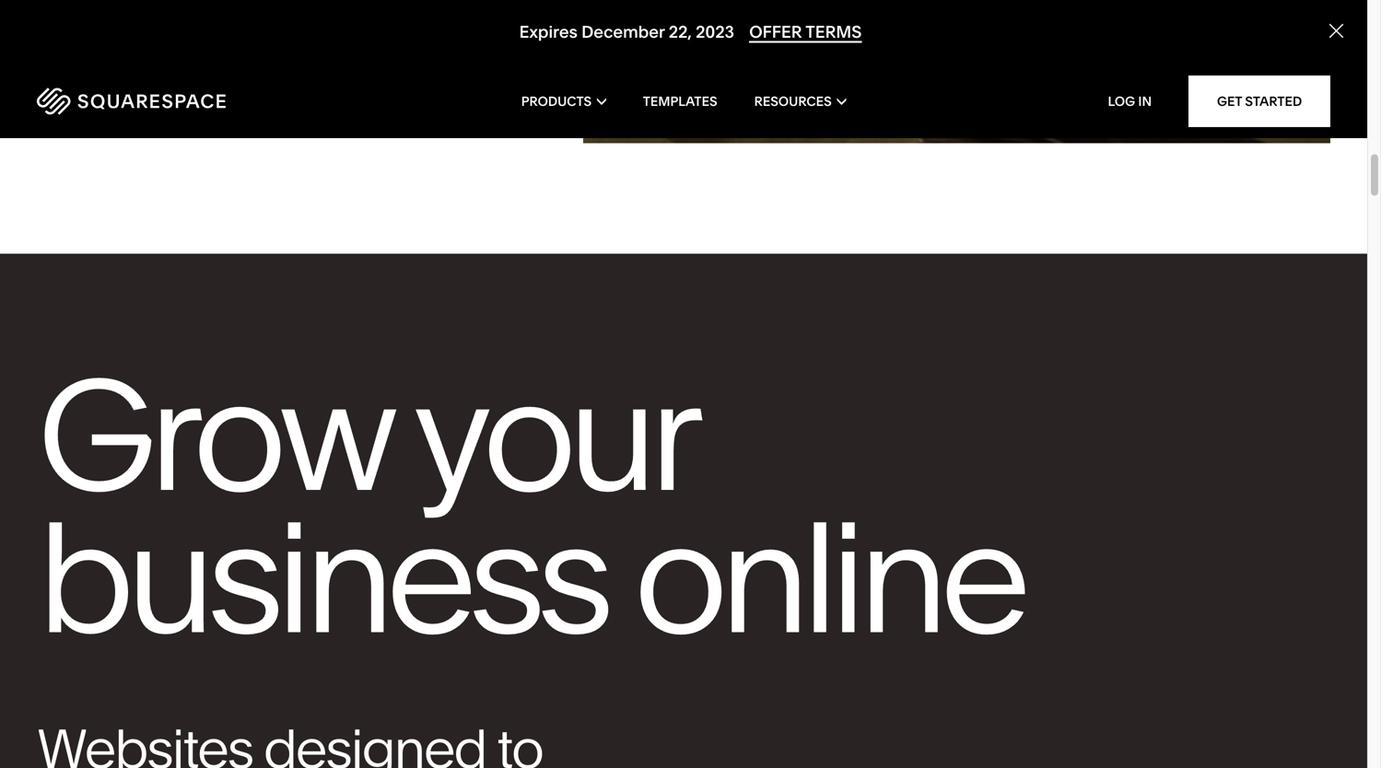 Task type: locate. For each thing, give the bounding box(es) containing it.
december
[[582, 22, 665, 42]]

products button
[[522, 65, 606, 138]]

started
[[1246, 94, 1303, 109]]

get
[[1218, 94, 1243, 109]]

log
[[1109, 94, 1136, 109]]

squarespace logo link
[[37, 88, 296, 115]]

terms
[[806, 22, 862, 42]]

your
[[413, 342, 692, 530]]

squarespace logo image
[[37, 88, 226, 115]]

get started
[[1218, 94, 1303, 109]]

get started link
[[1189, 76, 1331, 127]]

log             in
[[1109, 94, 1153, 109]]

online
[[634, 484, 1023, 672]]

grow
[[37, 342, 388, 530]]



Task type: vqa. For each thing, say whether or not it's contained in the screenshot.
By
no



Task type: describe. For each thing, give the bounding box(es) containing it.
in
[[1139, 94, 1153, 109]]

products
[[522, 94, 592, 109]]

2023
[[696, 22, 735, 42]]

expires december 22, 2023
[[520, 22, 735, 42]]

resources button
[[755, 65, 847, 138]]

resources
[[755, 94, 832, 109]]

offer
[[750, 22, 803, 42]]

expires
[[520, 22, 578, 42]]

templates link
[[643, 65, 718, 138]]

offer terms link
[[750, 22, 862, 43]]

22,
[[669, 22, 692, 42]]

business
[[37, 484, 606, 672]]

log             in link
[[1109, 94, 1153, 109]]

offer terms
[[750, 22, 862, 42]]

templates
[[643, 94, 718, 109]]

grow your business online
[[37, 342, 1023, 672]]



